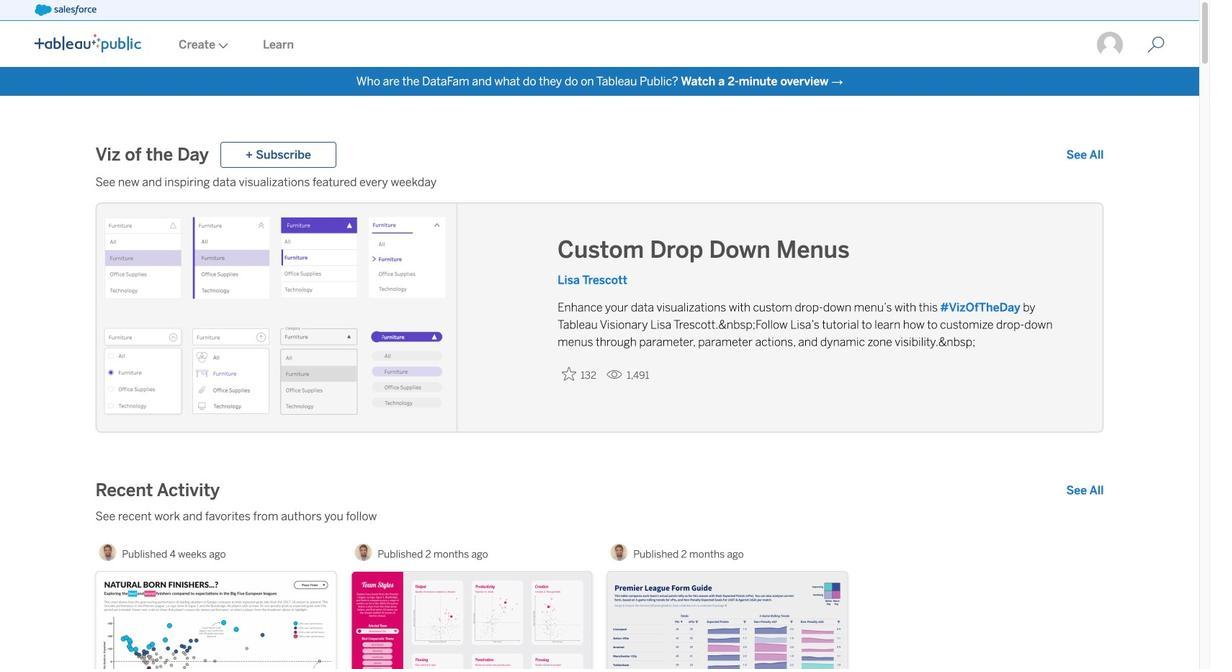 Task type: describe. For each thing, give the bounding box(es) containing it.
1 workbook thumbnail image from the left
[[96, 572, 336, 669]]

gary.orlando image
[[1096, 30, 1125, 59]]

see new and inspiring data visualizations featured every weekday element
[[95, 174, 1104, 191]]

salesforce logo image
[[35, 4, 96, 16]]

see recent work and favorites from authors you follow element
[[95, 508, 1104, 525]]

Add Favorite button
[[558, 362, 601, 386]]

tableau public viz of the day image
[[97, 204, 458, 434]]

2 workbook thumbnail image from the left
[[352, 572, 592, 669]]

ben norland image for first workbook thumbnail from left
[[99, 544, 116, 561]]



Task type: locate. For each thing, give the bounding box(es) containing it.
1 ben norland image from the left
[[99, 544, 116, 561]]

ben norland image for second workbook thumbnail from left
[[355, 544, 372, 561]]

go to search image
[[1130, 36, 1182, 53]]

recent activity heading
[[95, 479, 220, 502]]

1 horizontal spatial ben norland image
[[355, 544, 372, 561]]

ben norland image
[[610, 544, 628, 561]]

see all recent activity element
[[1067, 482, 1104, 499]]

3 workbook thumbnail image from the left
[[608, 572, 848, 669]]

1 horizontal spatial workbook thumbnail image
[[352, 572, 592, 669]]

see all viz of the day element
[[1067, 146, 1104, 164]]

logo image
[[35, 34, 141, 53]]

ben norland image
[[99, 544, 116, 561], [355, 544, 372, 561]]

workbook thumbnail image
[[96, 572, 336, 669], [352, 572, 592, 669], [608, 572, 848, 669]]

add favorite image
[[562, 367, 576, 381]]

viz of the day heading
[[95, 143, 209, 166]]

0 horizontal spatial workbook thumbnail image
[[96, 572, 336, 669]]

create image
[[215, 43, 228, 49]]

0 horizontal spatial ben norland image
[[99, 544, 116, 561]]

2 horizontal spatial workbook thumbnail image
[[608, 572, 848, 669]]

2 ben norland image from the left
[[355, 544, 372, 561]]



Task type: vqa. For each thing, say whether or not it's contained in the screenshot.
right Angela Drucioc image
no



